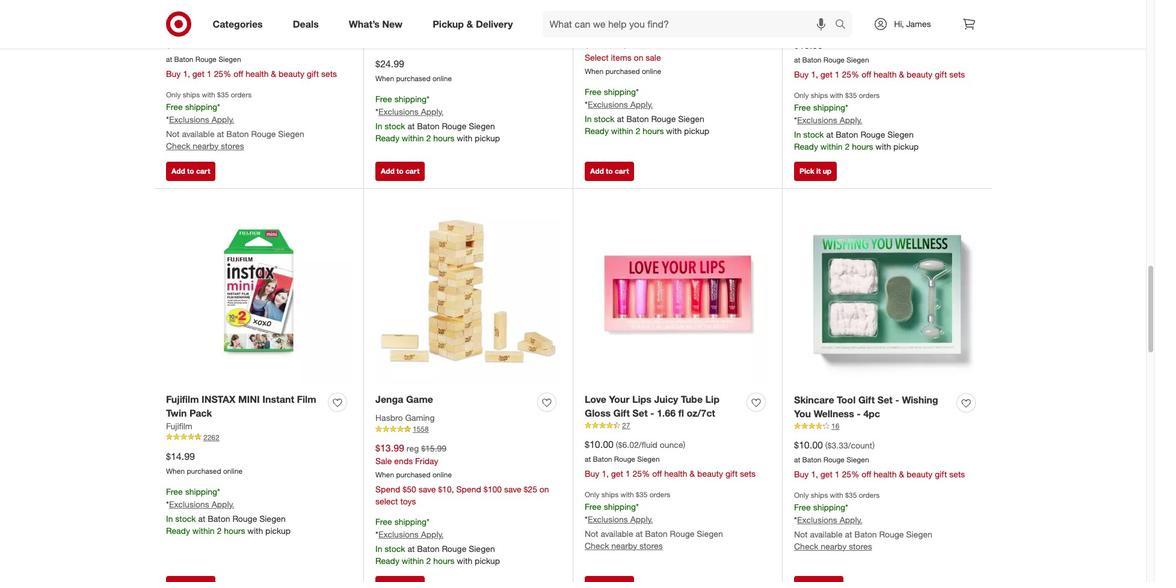 Task type: describe. For each thing, give the bounding box(es) containing it.
hasbro
[[375, 413, 403, 423]]

add to cart button for $9.99
[[166, 162, 216, 181]]

search
[[830, 19, 859, 31]]

2 for $24.99
[[426, 133, 431, 143]]

free shipping * * exclusions apply. in stock at  baton rouge siegen ready within 2 hours with pickup down toys
[[375, 517, 500, 566]]

dr
[[166, 9, 175, 19]]

wishing
[[902, 394, 938, 406]]

2 ¬ from the left
[[705, 8, 713, 20]]

1 spend from the left
[[375, 484, 400, 495]]

$10.00 inside $10.00 at baton rouge siegen buy 1, get 1 25% off health & beauty gift sets
[[794, 39, 823, 51]]

heyday link
[[375, 8, 407, 20]]

( for wellness
[[825, 440, 828, 451]]

within for $24.99
[[402, 133, 424, 143]]

pickup & delivery link
[[422, 11, 528, 37]]

free shipping * * exclusions apply. in stock at  baton rouge siegen ready within 2 hours with pickup for $11.99 - $29.99
[[585, 87, 709, 136]]

categories
[[213, 18, 263, 30]]

pickup & delivery
[[433, 18, 513, 30]]

deals
[[293, 18, 319, 30]]

& inside the $10.00 ( $6.02 /fluid ounce ) at baton rouge siegen buy 1, get 1 25% off health & beauty gift sets
[[690, 469, 695, 479]]

james
[[906, 19, 931, 29]]

beauty inside $9.99 at baton rouge siegen buy 1, get 1 25% off health & beauty gift sets
[[279, 68, 305, 79]]

hasbro gaming link
[[375, 412, 435, 424]]

add for $24.99
[[381, 167, 395, 176]]

$10.00 ( $6.02 /fluid ounce ) at baton rouge siegen buy 1, get 1 25% off health & beauty gift sets
[[585, 439, 756, 479]]

beauty inside $10.00 ( $3.33 /count ) at baton rouge siegen buy 1, get 1 25% off health & beauty gift sets
[[907, 469, 933, 479]]

147
[[622, 21, 634, 30]]

$35 for $9.99 at baton rouge siegen buy 1, get 1 25% off health & beauty gift sets
[[217, 90, 229, 99]]

1, inside $9.99 at baton rouge siegen buy 1, get 1 25% off health & beauty gift sets
[[183, 68, 190, 79]]

27 link
[[585, 421, 770, 431]]

group
[[647, 9, 670, 19]]

new
[[382, 18, 403, 30]]

gift inside $10.00 at baton rouge siegen buy 1, get 1 25% off health & beauty gift sets
[[935, 69, 947, 79]]

$35 for $10.00 at baton rouge siegen buy 1, get 1 25% off health & beauty gift sets
[[845, 91, 857, 100]]

fujifilm instax mini instant film twin pack
[[166, 394, 316, 419]]

select
[[585, 52, 609, 63]]

1558
[[413, 425, 429, 434]]

skincare tool gift set - wishing you wellness - 4pc link
[[794, 394, 952, 421]]

ends
[[394, 456, 413, 466]]

$15.99
[[421, 444, 447, 454]]

$3.33
[[828, 440, 848, 451]]

ships for $9.99 at baton rouge siegen buy 1, get 1 25% off health & beauty gift sets
[[183, 90, 200, 99]]

& inside $10.00 ( $3.33 /count ) at baton rouge siegen buy 1, get 1 25% off health & beauty gift sets
[[899, 469, 904, 479]]

) inside $10.00 ( $3.33 /count ) at baton rouge siegen buy 1, get 1 25% off health & beauty gift sets
[[873, 440, 875, 451]]

available for skincare tool gift set - wishing you wellness - 4pc
[[810, 529, 843, 540]]

health inside the $10.00 ( $6.02 /fluid ounce ) at baton rouge siegen buy 1, get 1 25% off health & beauty gift sets
[[664, 469, 687, 479]]

bella
[[812, 10, 831, 20]]

- inside love your lips juicy tube lip gloss gift set - 1.66 fl oz/7ct
[[650, 407, 654, 419]]

ships for $10.00 ( $3.33 /count ) at baton rouge siegen buy 1, get 1 25% off health & beauty gift sets
[[811, 491, 828, 500]]

sale
[[646, 52, 661, 63]]

baton inside $10.00 at baton rouge siegen buy 1, get 1 25% off health & beauty gift sets
[[802, 55, 822, 64]]

siegen inside $9.99 at baton rouge siegen buy 1, get 1 25% off health & beauty gift sets
[[219, 55, 241, 64]]

$14.99
[[166, 451, 195, 463]]

27
[[622, 421, 630, 430]]

oz/7ct
[[687, 407, 715, 419]]

0 horizontal spatial stores
[[221, 141, 244, 151]]

orders for $10.00 ( $3.33 /count ) at baton rouge siegen buy 1, get 1 25% off health & beauty gift sets
[[859, 491, 880, 500]]

fl
[[678, 407, 684, 419]]

free inside only ships with $35 orders free shipping * * exclusions apply. in stock at  baton rouge siegen ready within 2 hours with pickup
[[794, 102, 811, 112]]

add to cart button for $24.99
[[375, 162, 425, 181]]

wellness
[[814, 408, 854, 420]]

in for $14.99
[[166, 514, 173, 524]]

sale
[[375, 456, 392, 466]]

/fluid
[[639, 440, 658, 450]]

ready for $24.99
[[375, 133, 399, 143]]

instant
[[262, 394, 294, 406]]

when inside $24.99 when purchased online
[[375, 74, 394, 83]]

$6.02
[[618, 440, 639, 450]]

$25
[[524, 484, 537, 495]]

purchased inside $13.99 reg $15.99 sale ends friday when purchased online spend $50 save $10, spend $100 save $25 on select toys
[[396, 471, 431, 480]]

free shipping * * exclusions apply. in stock at  baton rouge siegen ready within 2 hours with pickup for $14.99
[[166, 487, 291, 536]]

0 horizontal spatial check nearby stores button
[[166, 140, 244, 152]]

1 inside $10.00 at baton rouge siegen buy 1, get 1 25% off health & beauty gift sets
[[835, 69, 840, 79]]

$9.99 at baton rouge siegen buy 1, get 1 25% off health & beauty gift sets
[[166, 39, 337, 79]]

not for skincare tool gift set - wishing you wellness - 4pc
[[794, 529, 808, 540]]

rouge inside $9.99 at baton rouge siegen buy 1, get 1 25% off health & beauty gift sets
[[195, 55, 217, 64]]

at inside universal music group only at ¬
[[695, 9, 703, 19]]

only ships with $35 orders free shipping * * exclusions apply. not available at baton rouge siegen check nearby stores for skincare tool gift set - wishing you wellness - 4pc
[[794, 491, 933, 552]]

at inside $10.00 ( $3.33 /count ) at baton rouge siegen buy 1, get 1 25% off health & beauty gift sets
[[794, 455, 800, 464]]

what's new link
[[339, 11, 418, 37]]

25% inside $10.00 at baton rouge siegen buy 1, get 1 25% off health & beauty gift sets
[[842, 69, 859, 79]]

universal music group only at ¬
[[585, 8, 713, 20]]

exclusions inside only ships with $35 orders free shipping * * exclusions apply. in stock at  baton rouge siegen ready within 2 hours with pickup
[[797, 115, 837, 125]]

dr teal's
[[166, 9, 198, 19]]

ready inside only ships with $35 orders free shipping * * exclusions apply. in stock at  baton rouge siegen ready within 2 hours with pickup
[[794, 141, 818, 151]]

gift inside love your lips juicy tube lip gloss gift set - 1.66 fl oz/7ct
[[613, 407, 630, 419]]

jenga
[[375, 394, 403, 406]]

$24.99 when purchased online
[[375, 58, 452, 83]]

tube
[[681, 394, 703, 406]]

hasbro gaming
[[375, 413, 435, 423]]

rouge inside $10.00 ( $3.33 /count ) at baton rouge siegen buy 1, get 1 25% off health & beauty gift sets
[[824, 455, 845, 464]]

delivery
[[476, 18, 513, 30]]

buy inside the $10.00 ( $6.02 /fluid ounce ) at baton rouge siegen buy 1, get 1 25% off health & beauty gift sets
[[585, 469, 600, 479]]

purchased inside $11.99 - $29.99 select items on sale when purchased online
[[606, 67, 640, 76]]

baton inside $9.99 at baton rouge siegen buy 1, get 1 25% off health & beauty gift sets
[[174, 55, 193, 64]]

$14.99 when purchased online
[[166, 451, 243, 476]]

pack
[[190, 407, 212, 419]]

1 ¬ from the left
[[438, 8, 446, 20]]

baton inside only ships with $35 orders free shipping * * exclusions apply. in stock at  baton rouge siegen ready within 2 hours with pickup
[[836, 129, 858, 139]]

$13.99 reg $15.99 sale ends friday when purchased online spend $50 save $10, spend $100 save $25 on select toys
[[375, 442, 549, 507]]

select
[[375, 496, 398, 507]]

rouge inside only ships with $35 orders free shipping * * exclusions apply. in stock at  baton rouge siegen ready within 2 hours with pickup
[[861, 129, 885, 139]]

sets inside the $10.00 ( $6.02 /fluid ounce ) at baton rouge siegen buy 1, get 1 25% off health & beauty gift sets
[[740, 469, 756, 479]]

ready for $14.99
[[166, 526, 190, 536]]

$35 for $10.00 ( $3.33 /count ) at baton rouge siegen buy 1, get 1 25% off health & beauty gift sets
[[845, 491, 857, 500]]

get inside $9.99 at baton rouge siegen buy 1, get 1 25% off health & beauty gift sets
[[192, 68, 205, 79]]

juicy
[[654, 394, 678, 406]]

only ships with $35 orders free shipping * * exclusions apply. in stock at  baton rouge siegen ready within 2 hours with pickup
[[794, 91, 919, 151]]

online inside $13.99 reg $15.99 sale ends friday when purchased online spend $50 save $10, spend $100 save $25 on select toys
[[433, 471, 452, 480]]

at inside $10.00 at baton rouge siegen buy 1, get 1 25% off health & beauty gift sets
[[794, 55, 800, 64]]

online inside $11.99 - $29.99 select items on sale when purchased online
[[642, 67, 661, 76]]

hours for $14.99
[[224, 526, 245, 536]]

- inside $11.99 - $29.99 select items on sale when purchased online
[[616, 39, 620, 51]]

fujifilm instax mini instant film twin pack link
[[166, 393, 323, 421]]

1.66
[[657, 407, 676, 419]]

love your lips juicy tube lip gloss gift set - 1.66 fl oz/7ct link
[[585, 393, 742, 421]]

$13.99
[[375, 442, 404, 455]]

- left 4pc
[[857, 408, 861, 420]]

instax
[[202, 394, 236, 406]]

0 horizontal spatial available
[[182, 129, 215, 139]]

pick
[[800, 167, 815, 176]]

check nearby stores button for skincare tool gift set - wishing you wellness - 4pc
[[794, 541, 872, 553]]

hours for $24.99
[[433, 133, 455, 143]]

heyday
[[375, 9, 404, 19]]

health inside $10.00 at baton rouge siegen buy 1, get 1 25% off health & beauty gift sets
[[874, 69, 897, 79]]

1 save from the left
[[419, 484, 436, 495]]

$9.99
[[166, 39, 190, 51]]

siegen inside the $10.00 ( $6.02 /fluid ounce ) at baton rouge siegen buy 1, get 1 25% off health & beauty gift sets
[[637, 455, 660, 464]]

gift inside $10.00 ( $3.33 /count ) at baton rouge siegen buy 1, get 1 25% off health & beauty gift sets
[[935, 469, 947, 479]]

25% inside the $10.00 ( $6.02 /fluid ounce ) at baton rouge siegen buy 1, get 1 25% off health & beauty gift sets
[[633, 469, 650, 479]]

fujifilm link
[[166, 421, 192, 433]]

siegen inside $10.00 at baton rouge siegen buy 1, get 1 25% off health & beauty gift sets
[[847, 55, 869, 64]]

purchased inside $24.99 when purchased online
[[396, 74, 431, 83]]

hi, james
[[894, 19, 931, 29]]

rouge inside the $10.00 ( $6.02 /fluid ounce ) at baton rouge siegen buy 1, get 1 25% off health & beauty gift sets
[[614, 455, 635, 464]]

( for gift
[[616, 440, 618, 450]]

within for $13.99
[[402, 556, 424, 566]]

add for $9.99
[[171, 167, 185, 176]]

sets inside $10.00 ( $3.33 /count ) at baton rouge siegen buy 1, get 1 25% off health & beauty gift sets
[[949, 469, 965, 479]]

it
[[817, 167, 821, 176]]

not for love your lips juicy tube lip gloss gift set - 1.66 fl oz/7ct
[[585, 529, 598, 539]]

mini
[[238, 394, 260, 406]]

check for love your lips juicy tube lip gloss gift set - 1.66 fl oz/7ct
[[585, 541, 609, 551]]

0 horizontal spatial not
[[166, 129, 180, 139]]

hours inside only ships with $35 orders free shipping * * exclusions apply. in stock at  baton rouge siegen ready within 2 hours with pickup
[[852, 141, 873, 151]]

jenga game link
[[375, 393, 433, 407]]

stock for $14.99
[[175, 514, 196, 524]]

beauty inside the $10.00 ( $6.02 /fluid ounce ) at baton rouge siegen buy 1, get 1 25% off health & beauty gift sets
[[697, 469, 723, 479]]

orders for $10.00 at baton rouge siegen buy 1, get 1 25% off health & beauty gift sets
[[859, 91, 880, 100]]

when inside $11.99 - $29.99 select items on sale when purchased online
[[585, 67, 604, 76]]

3 cart from the left
[[615, 167, 629, 176]]

only ships with $35 orders free shipping * * exclusions apply. not available at baton rouge siegen check nearby stores for love your lips juicy tube lip gloss gift set - 1.66 fl oz/7ct
[[585, 490, 723, 551]]

at inside the $10.00 ( $6.02 /fluid ounce ) at baton rouge siegen buy 1, get 1 25% off health & beauty gift sets
[[585, 455, 591, 464]]

game
[[406, 394, 433, 406]]

- left wishing
[[895, 394, 899, 406]]

& right the pickup
[[467, 18, 473, 30]]

2262
[[203, 433, 219, 442]]

$100
[[484, 484, 502, 495]]

2 for $14.99
[[217, 526, 222, 536]]

heyday only at ¬
[[375, 8, 446, 20]]

lips
[[632, 394, 652, 406]]

off inside $9.99 at baton rouge siegen buy 1, get 1 25% off health & beauty gift sets
[[234, 68, 243, 79]]

pickup for $13.99
[[475, 556, 500, 566]]

dr teal's link
[[166, 8, 198, 20]]

25% inside $10.00 ( $3.33 /count ) at baton rouge siegen buy 1, get 1 25% off health & beauty gift sets
[[842, 469, 859, 479]]

tool
[[837, 394, 856, 406]]

gift inside $9.99 at baton rouge siegen buy 1, get 1 25% off health & beauty gift sets
[[307, 68, 319, 79]]

check for skincare tool gift set - wishing you wellness - 4pc
[[794, 541, 819, 552]]

16 link
[[794, 421, 980, 432]]

what's new
[[349, 18, 403, 30]]

free shipping * * exclusions apply. in stock at  baton rouge siegen ready within 2 hours with pickup for $24.99
[[375, 94, 500, 143]]

que bella
[[794, 10, 831, 20]]

love your lips juicy tube lip gloss gift set - 1.66 fl oz/7ct
[[585, 394, 720, 419]]

skincare tool gift set - wishing you wellness - 4pc
[[794, 394, 938, 420]]

deals link
[[283, 11, 334, 37]]

on inside $11.99 - $29.99 select items on sale when purchased online
[[634, 52, 643, 63]]

get inside $10.00 ( $3.33 /count ) at baton rouge siegen buy 1, get 1 25% off health & beauty gift sets
[[821, 469, 833, 479]]

ounce
[[660, 440, 683, 450]]

25% inside $9.99 at baton rouge siegen buy 1, get 1 25% off health & beauty gift sets
[[214, 68, 231, 79]]

up
[[823, 167, 832, 176]]

what's
[[349, 18, 380, 30]]

siegen inside $10.00 ( $3.33 /count ) at baton rouge siegen buy 1, get 1 25% off health & beauty gift sets
[[847, 455, 869, 464]]

get inside the $10.00 ( $6.02 /fluid ounce ) at baton rouge siegen buy 1, get 1 25% off health & beauty gift sets
[[611, 469, 623, 479]]



Task type: vqa. For each thing, say whether or not it's contained in the screenshot.
leftmost (
yes



Task type: locate. For each thing, give the bounding box(es) containing it.
& down categories link
[[271, 68, 276, 79]]

online down 2262 "link"
[[223, 467, 243, 476]]

orders down the $10.00 ( $6.02 /fluid ounce ) at baton rouge siegen buy 1, get 1 25% off health & beauty gift sets
[[650, 490, 671, 499]]

$35 for $10.00 ( $6.02 /fluid ounce ) at baton rouge siegen buy 1, get 1 25% off health & beauty gift sets
[[636, 490, 648, 499]]

1 down 73
[[835, 69, 840, 79]]

off inside $10.00 ( $3.33 /count ) at baton rouge siegen buy 1, get 1 25% off health & beauty gift sets
[[862, 469, 871, 479]]

1 vertical spatial set
[[633, 407, 648, 419]]

health down categories link
[[246, 68, 269, 79]]

sets inside $10.00 at baton rouge siegen buy 1, get 1 25% off health & beauty gift sets
[[949, 69, 965, 79]]

beauty
[[279, 68, 305, 79], [907, 69, 933, 79], [697, 469, 723, 479], [907, 469, 933, 479]]

1 down $3.33
[[835, 469, 840, 479]]

1 vertical spatial gift
[[613, 407, 630, 419]]

0 horizontal spatial save
[[419, 484, 436, 495]]

) down the 27 link
[[683, 440, 686, 450]]

- up items
[[616, 39, 620, 51]]

beauty down deals
[[279, 68, 305, 79]]

cart
[[196, 167, 210, 176], [406, 167, 420, 176], [615, 167, 629, 176]]

147 link
[[585, 20, 770, 31]]

0 horizontal spatial add to cart button
[[166, 162, 216, 181]]

set down the lips
[[633, 407, 648, 419]]

beauty down '16' link
[[907, 469, 933, 479]]

pickup for $24.99
[[475, 133, 500, 143]]

in inside only ships with $35 orders free shipping * * exclusions apply. in stock at  baton rouge siegen ready within 2 hours with pickup
[[794, 129, 801, 139]]

1 down categories link
[[207, 68, 212, 79]]

hours for $13.99
[[433, 556, 455, 566]]

stores for love your lips juicy tube lip gloss gift set - 1.66 fl oz/7ct
[[640, 541, 663, 551]]

0 horizontal spatial cart
[[196, 167, 210, 176]]

purchased up $50
[[396, 471, 431, 480]]

film
[[297, 394, 316, 406]]

nearby
[[193, 141, 219, 151], [612, 541, 637, 551], [821, 541, 847, 552]]

$10.00 inside $10.00 ( $3.33 /count ) at baton rouge siegen buy 1, get 1 25% off health & beauty gift sets
[[794, 439, 823, 451]]

-
[[616, 39, 620, 51], [895, 394, 899, 406], [650, 407, 654, 419], [857, 408, 861, 420]]

off inside the $10.00 ( $6.02 /fluid ounce ) at baton rouge siegen buy 1, get 1 25% off health & beauty gift sets
[[652, 469, 662, 479]]

hours
[[643, 126, 664, 136], [433, 133, 455, 143], [852, 141, 873, 151], [224, 526, 245, 536], [433, 556, 455, 566]]

3 add to cart from the left
[[590, 167, 629, 176]]

health down ounce at the right of page
[[664, 469, 687, 479]]

fujifilm for fujifilm instax mini instant film twin pack
[[166, 394, 199, 406]]

3 add to cart button from the left
[[585, 162, 634, 181]]

gloss
[[585, 407, 611, 419]]

1, inside $10.00 ( $3.33 /count ) at baton rouge siegen buy 1, get 1 25% off health & beauty gift sets
[[811, 469, 818, 479]]

25% down /fluid
[[633, 469, 650, 479]]

online down sale
[[642, 67, 661, 76]]

on inside $13.99 reg $15.99 sale ends friday when purchased online spend $50 save $10, spend $100 save $25 on select toys
[[540, 484, 549, 495]]

1558 link
[[375, 424, 561, 435]]

add to cart for $9.99
[[171, 167, 210, 176]]

2 horizontal spatial add to cart
[[590, 167, 629, 176]]

2 add to cart from the left
[[381, 167, 420, 176]]

within for $14.99
[[192, 526, 215, 536]]

- left 1.66
[[650, 407, 654, 419]]

categories link
[[202, 11, 278, 37]]

health inside $10.00 ( $3.33 /count ) at baton rouge siegen buy 1, get 1 25% off health & beauty gift sets
[[874, 469, 897, 479]]

buy inside $10.00 at baton rouge siegen buy 1, get 1 25% off health & beauty gift sets
[[794, 69, 809, 79]]

25% up only ships with $35 orders free shipping * * exclusions apply. in stock at  baton rouge siegen ready within 2 hours with pickup
[[842, 69, 859, 79]]

when
[[585, 67, 604, 76], [375, 74, 394, 83], [166, 467, 185, 476], [375, 471, 394, 480]]

stores for skincare tool gift set - wishing you wellness - 4pc
[[849, 541, 872, 552]]

health inside $9.99 at baton rouge siegen buy 1, get 1 25% off health & beauty gift sets
[[246, 68, 269, 79]]

to for $9.99
[[187, 167, 194, 176]]

73
[[832, 22, 840, 31]]

2 horizontal spatial check nearby stores button
[[794, 541, 872, 553]]

0 horizontal spatial nearby
[[193, 141, 219, 151]]

jenga game
[[375, 394, 433, 406]]

shipping
[[604, 87, 636, 97], [394, 94, 427, 104], [185, 102, 217, 112], [813, 102, 845, 112], [185, 487, 217, 497], [604, 502, 636, 512], [813, 502, 845, 513], [394, 517, 427, 527]]

purchased down items
[[606, 67, 640, 76]]

pick it up button
[[794, 162, 837, 181]]

25%
[[214, 68, 231, 79], [842, 69, 859, 79], [633, 469, 650, 479], [842, 469, 859, 479]]

cart for $9.99
[[196, 167, 210, 176]]

0 horizontal spatial only ships with $35 orders free shipping * * exclusions apply. not available at baton rouge siegen check nearby stores
[[166, 90, 304, 151]]

$35 down $10.00 ( $3.33 /count ) at baton rouge siegen buy 1, get 1 25% off health & beauty gift sets
[[845, 491, 857, 500]]

at
[[429, 9, 436, 19], [695, 9, 703, 19], [166, 55, 172, 64], [794, 55, 800, 64], [617, 114, 624, 124], [408, 121, 415, 131], [217, 129, 224, 139], [826, 129, 834, 139], [585, 455, 591, 464], [794, 455, 800, 464], [198, 514, 205, 524], [636, 529, 643, 539], [845, 529, 852, 540], [408, 544, 415, 554]]

1 horizontal spatial to
[[397, 167, 404, 176]]

2262 link
[[166, 433, 351, 443]]

$50
[[403, 484, 416, 495]]

2 horizontal spatial add to cart button
[[585, 162, 634, 181]]

rouge
[[195, 55, 217, 64], [824, 55, 845, 64], [651, 114, 676, 124], [442, 121, 467, 131], [251, 129, 276, 139], [861, 129, 885, 139], [614, 455, 635, 464], [824, 455, 845, 464], [233, 514, 257, 524], [670, 529, 695, 539], [879, 529, 904, 540], [442, 544, 467, 554]]

1,
[[183, 68, 190, 79], [811, 69, 818, 79], [602, 469, 609, 479], [811, 469, 818, 479]]

1 add from the left
[[171, 167, 185, 176]]

fujifilm up twin on the left bottom of the page
[[166, 394, 199, 406]]

sets
[[321, 68, 337, 79], [949, 69, 965, 79], [740, 469, 756, 479], [949, 469, 965, 479]]

$10.00 at baton rouge siegen buy 1, get 1 25% off health & beauty gift sets
[[794, 39, 965, 79]]

stock
[[594, 114, 615, 124], [385, 121, 405, 131], [803, 129, 824, 139], [175, 514, 196, 524], [385, 544, 405, 554]]

universal music group link
[[585, 8, 673, 20]]

available
[[182, 129, 215, 139], [601, 529, 633, 539], [810, 529, 843, 540]]

2 horizontal spatial available
[[810, 529, 843, 540]]

check nearby stores button for love your lips juicy tube lip gloss gift set - 1.66 fl oz/7ct
[[585, 540, 663, 552]]

at inside $9.99 at baton rouge siegen buy 1, get 1 25% off health & beauty gift sets
[[166, 55, 172, 64]]

$10.00 down que bella link
[[794, 39, 823, 51]]

orders
[[231, 90, 252, 99], [859, 91, 880, 100], [650, 490, 671, 499], [859, 491, 880, 500]]

1 horizontal spatial check nearby stores button
[[585, 540, 663, 552]]

spend right $10,
[[456, 484, 481, 495]]

1 vertical spatial on
[[540, 484, 549, 495]]

only inside only ships with $35 orders free shipping * * exclusions apply. in stock at  baton rouge siegen ready within 2 hours with pickup
[[794, 91, 809, 100]]

2 cart from the left
[[406, 167, 420, 176]]

& down the 27 link
[[690, 469, 695, 479]]

1 horizontal spatial only ships with $35 orders free shipping * * exclusions apply. not available at baton rouge siegen check nearby stores
[[585, 490, 723, 551]]

1 vertical spatial fujifilm
[[166, 421, 192, 431]]

1 to from the left
[[187, 167, 194, 176]]

& down 73 link
[[899, 69, 904, 79]]

beauty down james
[[907, 69, 933, 79]]

pickup for $14.99
[[265, 526, 291, 536]]

save left $25
[[504, 484, 521, 495]]

$10.00 left $3.33
[[794, 439, 823, 451]]

1 inside the $10.00 ( $6.02 /fluid ounce ) at baton rouge siegen buy 1, get 1 25% off health & beauty gift sets
[[626, 469, 630, 479]]

1 add to cart from the left
[[171, 167, 210, 176]]

1 horizontal spatial on
[[634, 52, 643, 63]]

1, inside $10.00 at baton rouge siegen buy 1, get 1 25% off health & beauty gift sets
[[811, 69, 818, 79]]

orders inside only ships with $35 orders free shipping * * exclusions apply. in stock at  baton rouge siegen ready within 2 hours with pickup
[[859, 91, 880, 100]]

gift inside skincare tool gift set - wishing you wellness - 4pc
[[858, 394, 875, 406]]

only for $10.00 ( $6.02 /fluid ounce ) at baton rouge siegen buy 1, get 1 25% off health & beauty gift sets
[[585, 490, 600, 499]]

0 vertical spatial fujifilm
[[166, 394, 199, 406]]

siegen
[[219, 55, 241, 64], [847, 55, 869, 64], [678, 114, 704, 124], [469, 121, 495, 131], [278, 129, 304, 139], [888, 129, 914, 139], [637, 455, 660, 464], [847, 455, 869, 464], [259, 514, 286, 524], [697, 529, 723, 539], [906, 529, 933, 540], [469, 544, 495, 554]]

only for $9.99 at baton rouge siegen buy 1, get 1 25% off health & beauty gift sets
[[166, 90, 181, 99]]

exclusions
[[588, 99, 628, 109], [378, 106, 419, 117], [169, 114, 209, 124], [797, 115, 837, 125], [169, 499, 209, 509], [588, 514, 628, 525], [797, 515, 837, 525], [378, 529, 419, 540]]

fujifilm inside fujifilm instax mini instant film twin pack
[[166, 394, 199, 406]]

when inside $14.99 when purchased online
[[166, 467, 185, 476]]

beauty inside $10.00 at baton rouge siegen buy 1, get 1 25% off health & beauty gift sets
[[907, 69, 933, 79]]

1 horizontal spatial not
[[585, 529, 598, 539]]

only inside universal music group only at ¬
[[676, 9, 693, 19]]

search button
[[830, 11, 859, 40]]

ready for $13.99
[[375, 556, 399, 566]]

at inside heyday only at ¬
[[429, 9, 436, 19]]

stores
[[221, 141, 244, 151], [640, 541, 663, 551], [849, 541, 872, 552]]

2 horizontal spatial check
[[794, 541, 819, 552]]

0 horizontal spatial )
[[683, 440, 686, 450]]

orders for $9.99 at baton rouge siegen buy 1, get 1 25% off health & beauty gift sets
[[231, 90, 252, 99]]

& inside $10.00 at baton rouge siegen buy 1, get 1 25% off health & beauty gift sets
[[899, 69, 904, 79]]

1 horizontal spatial check
[[585, 541, 609, 551]]

1 horizontal spatial add to cart button
[[375, 162, 425, 181]]

0 horizontal spatial add
[[171, 167, 185, 176]]

available for love your lips juicy tube lip gloss gift set - 1.66 fl oz/7ct
[[601, 529, 633, 539]]

spend up select at the bottom
[[375, 484, 400, 495]]

jenga game image
[[375, 201, 561, 386], [375, 201, 561, 386]]

when down $14.99
[[166, 467, 185, 476]]

gift up 4pc
[[858, 394, 875, 406]]

16
[[832, 422, 840, 431]]

baton inside the $10.00 ( $6.02 /fluid ounce ) at baton rouge siegen buy 1, get 1 25% off health & beauty gift sets
[[593, 455, 612, 464]]

2 spend from the left
[[456, 484, 481, 495]]

1 cart from the left
[[196, 167, 210, 176]]

1 horizontal spatial ¬
[[705, 8, 713, 20]]

when down sale
[[375, 471, 394, 480]]

0 vertical spatial set
[[878, 394, 893, 406]]

teal's
[[177, 9, 198, 19]]

lip
[[706, 394, 720, 406]]

2 horizontal spatial only ships with $35 orders free shipping * * exclusions apply. not available at baton rouge siegen check nearby stores
[[794, 491, 933, 552]]

2 fujifilm from the top
[[166, 421, 192, 431]]

2 horizontal spatial add
[[590, 167, 604, 176]]

orders down $9.99 at baton rouge siegen buy 1, get 1 25% off health & beauty gift sets
[[231, 90, 252, 99]]

siegen inside only ships with $35 orders free shipping * * exclusions apply. in stock at  baton rouge siegen ready within 2 hours with pickup
[[888, 129, 914, 139]]

1 fujifilm from the top
[[166, 394, 199, 406]]

free shipping * * exclusions apply. in stock at  baton rouge siegen ready within 2 hours with pickup down sale
[[585, 87, 709, 136]]

1 horizontal spatial stores
[[640, 541, 663, 551]]

$10.00 left $6.02
[[585, 439, 614, 451]]

save right $50
[[419, 484, 436, 495]]

$10.00 ( $3.33 /count ) at baton rouge siegen buy 1, get 1 25% off health & beauty gift sets
[[794, 439, 965, 479]]

0 vertical spatial on
[[634, 52, 643, 63]]

ships inside only ships with $35 orders free shipping * * exclusions apply. in stock at  baton rouge siegen ready within 2 hours with pickup
[[811, 91, 828, 100]]

off down /fluid
[[652, 469, 662, 479]]

on down $29.99
[[634, 52, 643, 63]]

online inside $24.99 when purchased online
[[433, 74, 452, 83]]

set inside skincare tool gift set - wishing you wellness - 4pc
[[878, 394, 893, 406]]

in for $24.99
[[375, 121, 382, 131]]

love
[[585, 394, 606, 406]]

items
[[611, 52, 632, 63]]

4pc
[[864, 408, 880, 420]]

( left /fluid
[[616, 440, 618, 450]]

skincare tool gift set - wishing you wellness - 4pc image
[[794, 201, 980, 387], [794, 201, 980, 387]]

1 horizontal spatial add to cart
[[381, 167, 420, 176]]

gift inside the $10.00 ( $6.02 /fluid ounce ) at baton rouge siegen buy 1, get 1 25% off health & beauty gift sets
[[726, 469, 738, 479]]

baton inside $10.00 ( $3.33 /count ) at baton rouge siegen buy 1, get 1 25% off health & beauty gift sets
[[802, 455, 822, 464]]

3 to from the left
[[606, 167, 613, 176]]

rouge inside $10.00 at baton rouge siegen buy 1, get 1 25% off health & beauty gift sets
[[824, 55, 845, 64]]

$10.00 for skincare tool gift set - wishing you wellness - 4pc
[[794, 439, 823, 451]]

when down $24.99
[[375, 74, 394, 83]]

25% down /count
[[842, 469, 859, 479]]

online down the pickup
[[433, 74, 452, 83]]

on right $25
[[540, 484, 549, 495]]

gift up 27
[[613, 407, 630, 419]]

buy inside $9.99 at baton rouge siegen buy 1, get 1 25% off health & beauty gift sets
[[166, 68, 181, 79]]

cart for $24.99
[[406, 167, 420, 176]]

$24.99
[[375, 58, 404, 70]]

1
[[207, 68, 212, 79], [835, 69, 840, 79], [626, 469, 630, 479], [835, 469, 840, 479]]

off down /count
[[862, 469, 871, 479]]

2 add to cart button from the left
[[375, 162, 425, 181]]

friday
[[415, 456, 438, 466]]

in for $13.99
[[375, 544, 382, 554]]

$29.99
[[623, 39, 652, 51]]

1 down $6.02
[[626, 469, 630, 479]]

pickup
[[433, 18, 464, 30]]

only for $10.00 ( $3.33 /count ) at baton rouge siegen buy 1, get 1 25% off health & beauty gift sets
[[794, 491, 809, 500]]

1 horizontal spatial add
[[381, 167, 395, 176]]

apply.
[[630, 99, 653, 109], [421, 106, 444, 117], [212, 114, 234, 124], [840, 115, 862, 125], [212, 499, 234, 509], [630, 514, 653, 525], [840, 515, 862, 525], [421, 529, 444, 540]]

with
[[202, 90, 215, 99], [830, 91, 843, 100], [666, 126, 682, 136], [457, 133, 472, 143], [876, 141, 891, 151], [621, 490, 634, 499], [830, 491, 843, 500], [247, 526, 263, 536], [457, 556, 472, 566]]

0 horizontal spatial (
[[616, 440, 618, 450]]

to
[[187, 167, 194, 176], [397, 167, 404, 176], [606, 167, 613, 176]]

ready
[[585, 126, 609, 136], [375, 133, 399, 143], [794, 141, 818, 151], [166, 526, 190, 536], [375, 556, 399, 566]]

$10,
[[438, 484, 454, 495]]

free shipping * * exclusions apply. in stock at  baton rouge siegen ready within 2 hours with pickup
[[585, 87, 709, 136], [375, 94, 500, 143], [166, 487, 291, 536], [375, 517, 500, 566]]

1 horizontal spatial spend
[[456, 484, 481, 495]]

0 horizontal spatial to
[[187, 167, 194, 176]]

hi,
[[894, 19, 904, 29]]

0 horizontal spatial gift
[[613, 407, 630, 419]]

purchased down $24.99
[[396, 74, 431, 83]]

toys
[[400, 496, 416, 507]]

0 horizontal spatial check
[[166, 141, 190, 151]]

in
[[585, 114, 592, 124], [375, 121, 382, 131], [794, 129, 801, 139], [166, 514, 173, 524], [375, 544, 382, 554]]

your
[[609, 394, 630, 406]]

on
[[634, 52, 643, 63], [540, 484, 549, 495]]

1 horizontal spatial save
[[504, 484, 521, 495]]

ships
[[183, 90, 200, 99], [811, 91, 828, 100], [602, 490, 619, 499], [811, 491, 828, 500]]

fujifilm for fujifilm
[[166, 421, 192, 431]]

( inside the $10.00 ( $6.02 /fluid ounce ) at baton rouge siegen buy 1, get 1 25% off health & beauty gift sets
[[616, 440, 618, 450]]

&
[[467, 18, 473, 30], [271, 68, 276, 79], [899, 69, 904, 79], [690, 469, 695, 479], [899, 469, 904, 479]]

que bella link
[[794, 9, 831, 21]]

1 add to cart button from the left
[[166, 162, 216, 181]]

0 vertical spatial gift
[[858, 394, 875, 406]]

) down '16' link
[[873, 440, 875, 451]]

free shipping * * exclusions apply. in stock at  baton rouge siegen ready within 2 hours with pickup down $24.99 when purchased online
[[375, 94, 500, 143]]

baton
[[174, 55, 193, 64], [802, 55, 822, 64], [627, 114, 649, 124], [417, 121, 440, 131], [226, 129, 249, 139], [836, 129, 858, 139], [593, 455, 612, 464], [802, 455, 822, 464], [208, 514, 230, 524], [645, 529, 668, 539], [855, 529, 877, 540], [417, 544, 440, 554]]

beauty down the 27 link
[[697, 469, 723, 479]]

1 horizontal spatial (
[[825, 440, 828, 451]]

purchased down $14.99
[[187, 467, 221, 476]]

2 for $13.99
[[426, 556, 431, 566]]

off down categories link
[[234, 68, 243, 79]]

2 horizontal spatial cart
[[615, 167, 629, 176]]

0 horizontal spatial add to cart
[[171, 167, 210, 176]]

( down wellness at bottom right
[[825, 440, 828, 451]]

2 add from the left
[[381, 167, 395, 176]]

fujifilm down twin on the left bottom of the page
[[166, 421, 192, 431]]

save
[[419, 484, 436, 495], [504, 484, 521, 495]]

2 horizontal spatial not
[[794, 529, 808, 540]]

health down '16' link
[[874, 469, 897, 479]]

2 horizontal spatial to
[[606, 167, 613, 176]]

73 link
[[794, 21, 980, 32]]

not
[[166, 129, 180, 139], [585, 529, 598, 539], [794, 529, 808, 540]]

to for $24.99
[[397, 167, 404, 176]]

purchased inside $14.99 when purchased online
[[187, 467, 221, 476]]

$10.00 for love your lips juicy tube lip gloss gift set - 1.66 fl oz/7ct
[[585, 439, 614, 451]]

1 inside $10.00 ( $3.33 /count ) at baton rouge siegen buy 1, get 1 25% off health & beauty gift sets
[[835, 469, 840, 479]]

reg
[[407, 444, 419, 454]]

ships for $10.00 ( $6.02 /fluid ounce ) at baton rouge siegen buy 1, get 1 25% off health & beauty gift sets
[[602, 490, 619, 499]]

¬ right group
[[705, 8, 713, 20]]

only for $10.00 at baton rouge siegen buy 1, get 1 25% off health & beauty gift sets
[[794, 91, 809, 100]]

ships for $10.00 at baton rouge siegen buy 1, get 1 25% off health & beauty gift sets
[[811, 91, 828, 100]]

free shipping * * exclusions apply. in stock at  baton rouge siegen ready within 2 hours with pickup down $14.99 when purchased online
[[166, 487, 291, 536]]

¬ right new
[[438, 8, 446, 20]]

$35 down the $10.00 ( $6.02 /fluid ounce ) at baton rouge siegen buy 1, get 1 25% off health & beauty gift sets
[[636, 490, 648, 499]]

within inside only ships with $35 orders free shipping * * exclusions apply. in stock at  baton rouge siegen ready within 2 hours with pickup
[[821, 141, 843, 151]]

0 horizontal spatial ¬
[[438, 8, 446, 20]]

$35 inside only ships with $35 orders free shipping * * exclusions apply. in stock at  baton rouge siegen ready within 2 hours with pickup
[[845, 91, 857, 100]]

2 save from the left
[[504, 484, 521, 495]]

check
[[166, 141, 190, 151], [585, 541, 609, 551], [794, 541, 819, 552]]

online inside $14.99 when purchased online
[[223, 467, 243, 476]]

2 to from the left
[[397, 167, 404, 176]]

gaming
[[405, 413, 435, 423]]

0 horizontal spatial on
[[540, 484, 549, 495]]

love your lips juicy tube lip gloss gift set - 1.66 fl oz/7ct image
[[585, 201, 770, 386], [585, 201, 770, 386]]

& down '16' link
[[899, 469, 904, 479]]

1 inside $9.99 at baton rouge siegen buy 1, get 1 25% off health & beauty gift sets
[[207, 68, 212, 79]]

buy
[[166, 68, 181, 79], [794, 69, 809, 79], [585, 469, 600, 479], [794, 469, 809, 479]]

off inside $10.00 at baton rouge siegen buy 1, get 1 25% off health & beauty gift sets
[[862, 69, 871, 79]]

nearby for skincare tool gift set - wishing you wellness - 4pc
[[821, 541, 847, 552]]

3 add from the left
[[590, 167, 604, 176]]

$35 down $9.99 at baton rouge siegen buy 1, get 1 25% off health & beauty gift sets
[[217, 90, 229, 99]]

at inside only ships with $35 orders free shipping * * exclusions apply. in stock at  baton rouge siegen ready within 2 hours with pickup
[[826, 129, 834, 139]]

online up $10,
[[433, 471, 452, 480]]

twin
[[166, 407, 187, 419]]

1 horizontal spatial )
[[873, 440, 875, 451]]

25% down categories at the top left
[[214, 68, 231, 79]]

1 horizontal spatial set
[[878, 394, 893, 406]]

gift
[[307, 68, 319, 79], [935, 69, 947, 79], [726, 469, 738, 479], [935, 469, 947, 479]]

set inside love your lips juicy tube lip gloss gift set - 1.66 fl oz/7ct
[[633, 407, 648, 419]]

1, inside the $10.00 ( $6.02 /fluid ounce ) at baton rouge siegen buy 1, get 1 25% off health & beauty gift sets
[[602, 469, 609, 479]]

buy inside $10.00 ( $3.33 /count ) at baton rouge siegen buy 1, get 1 25% off health & beauty gift sets
[[794, 469, 809, 479]]

1 horizontal spatial nearby
[[612, 541, 637, 551]]

$10.00 inside the $10.00 ( $6.02 /fluid ounce ) at baton rouge siegen buy 1, get 1 25% off health & beauty gift sets
[[585, 439, 614, 451]]

2 inside only ships with $35 orders free shipping * * exclusions apply. in stock at  baton rouge siegen ready within 2 hours with pickup
[[845, 141, 850, 151]]

/count
[[848, 440, 873, 451]]

set up 4pc
[[878, 394, 893, 406]]

pickup inside only ships with $35 orders free shipping * * exclusions apply. in stock at  baton rouge siegen ready within 2 hours with pickup
[[894, 141, 919, 151]]

$35 down $10.00 at baton rouge siegen buy 1, get 1 25% off health & beauty gift sets
[[845, 91, 857, 100]]

0 horizontal spatial spend
[[375, 484, 400, 495]]

apply. inside only ships with $35 orders free shipping * * exclusions apply. in stock at  baton rouge siegen ready within 2 hours with pickup
[[840, 115, 862, 125]]

2 horizontal spatial nearby
[[821, 541, 847, 552]]

& inside $9.99 at baton rouge siegen buy 1, get 1 25% off health & beauty gift sets
[[271, 68, 276, 79]]

shipping inside only ships with $35 orders free shipping * * exclusions apply. in stock at  baton rouge siegen ready within 2 hours with pickup
[[813, 102, 845, 112]]

What can we help you find? suggestions appear below search field
[[542, 11, 838, 37]]

nearby for love your lips juicy tube lip gloss gift set - 1.66 fl oz/7ct
[[612, 541, 637, 551]]

only inside heyday only at ¬
[[409, 9, 426, 19]]

orders down $10.00 ( $3.33 /count ) at baton rouge siegen buy 1, get 1 25% off health & beauty gift sets
[[859, 491, 880, 500]]

health down 73 link
[[874, 69, 897, 79]]

2 horizontal spatial stores
[[849, 541, 872, 552]]

within
[[611, 126, 633, 136], [402, 133, 424, 143], [821, 141, 843, 151], [192, 526, 215, 536], [402, 556, 424, 566]]

exclusions apply. button
[[588, 98, 653, 110], [378, 106, 444, 118], [169, 114, 234, 126], [797, 114, 862, 126], [169, 499, 234, 511], [588, 514, 653, 526], [797, 514, 862, 526], [378, 529, 444, 541]]

1 horizontal spatial cart
[[406, 167, 420, 176]]

0 horizontal spatial set
[[633, 407, 648, 419]]

add to cart for $24.99
[[381, 167, 420, 176]]

stock for $13.99
[[385, 544, 405, 554]]

sets inside $9.99 at baton rouge siegen buy 1, get 1 25% off health & beauty gift sets
[[321, 68, 337, 79]]

stock inside only ships with $35 orders free shipping * * exclusions apply. in stock at  baton rouge siegen ready within 2 hours with pickup
[[803, 129, 824, 139]]

1 horizontal spatial available
[[601, 529, 633, 539]]

orders for $10.00 ( $6.02 /fluid ounce ) at baton rouge siegen buy 1, get 1 25% off health & beauty gift sets
[[650, 490, 671, 499]]

fujifilm instax mini instant film twin pack image
[[166, 201, 351, 386], [166, 201, 351, 386]]

get inside $10.00 at baton rouge siegen buy 1, get 1 25% off health & beauty gift sets
[[821, 69, 833, 79]]

when inside $13.99 reg $15.99 sale ends friday when purchased online spend $50 save $10, spend $100 save $25 on select toys
[[375, 471, 394, 480]]

off up only ships with $35 orders free shipping * * exclusions apply. in stock at  baton rouge siegen ready within 2 hours with pickup
[[862, 69, 871, 79]]

orders down $10.00 at baton rouge siegen buy 1, get 1 25% off health & beauty gift sets
[[859, 91, 880, 100]]

when down select
[[585, 67, 604, 76]]

stock for $24.99
[[385, 121, 405, 131]]

) inside the $10.00 ( $6.02 /fluid ounce ) at baton rouge siegen buy 1, get 1 25% off health & beauty gift sets
[[683, 440, 686, 450]]

1 horizontal spatial gift
[[858, 394, 875, 406]]



